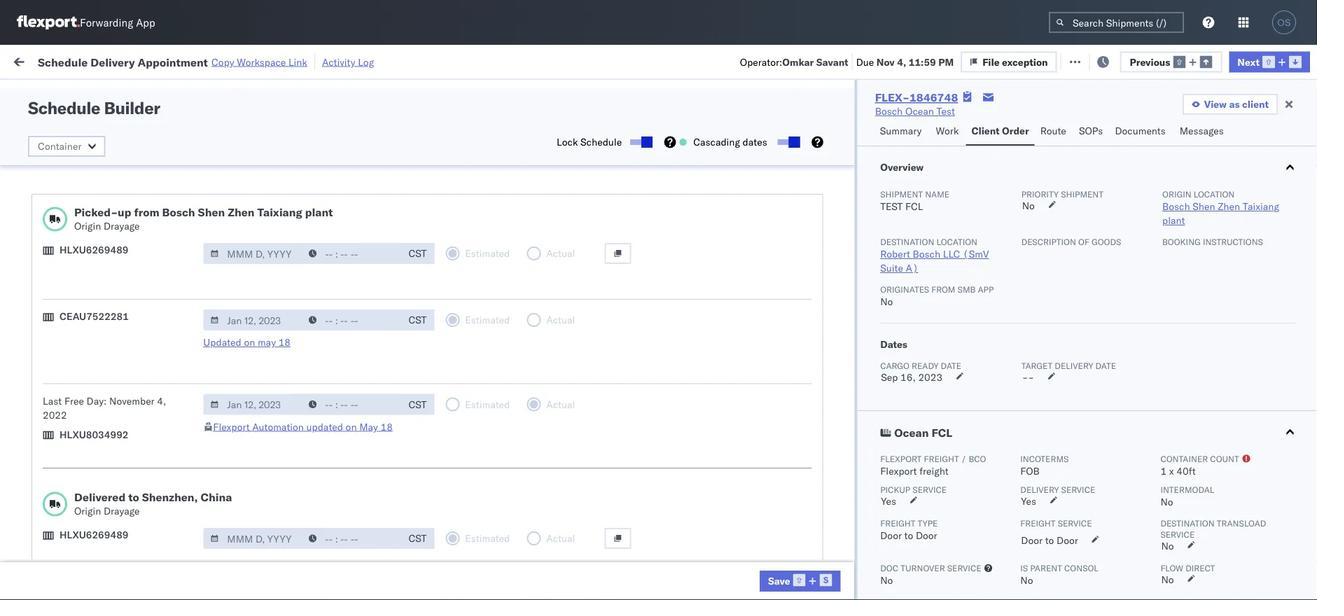 Task type: describe. For each thing, give the bounding box(es) containing it.
last
[[43, 395, 62, 407]]

2 vertical spatial on
[[346, 421, 357, 433]]

1 mmm d, yyyy text field from the top
[[203, 243, 303, 264]]

for
[[133, 87, 145, 97]]

confirm delivery link
[[32, 416, 107, 430]]

hlxu8034992 for third schedule pickup from los angeles, ca link from the top
[[1048, 263, 1117, 276]]

1 customs from the top
[[67, 140, 106, 152]]

2 omkar savant from the top
[[1177, 202, 1240, 214]]

zhen inside origin location bosch shen zhen taixiang plant
[[1218, 200, 1240, 213]]

on for 205
[[342, 54, 354, 67]]

pickup for second schedule pickup from los angeles, ca link from the bottom
[[76, 448, 106, 460]]

fcl for 1st upload customs clearance documents link from the bottom
[[478, 295, 496, 307]]

1 horizontal spatial exception
[[1098, 54, 1144, 67]]

sops button
[[1074, 118, 1110, 146]]

ocean fcl for fourth schedule pickup from los angeles, ca link
[[447, 325, 496, 338]]

no down doc
[[880, 574, 893, 587]]

intermodal no
[[1161, 484, 1214, 508]]

omkar down messages
[[1177, 140, 1207, 153]]

confirm for confirm pickup from los angeles, ca
[[32, 386, 68, 399]]

los for fourth schedule pickup from los angeles, ca link
[[132, 325, 148, 337]]

11:59 for first schedule pickup from los angeles, ca link from the bottom of the page
[[235, 541, 262, 553]]

11 resize handle column header from the left
[[1292, 109, 1309, 600]]

angeles, for second schedule pickup from los angeles, ca link
[[150, 232, 189, 244]]

los for second schedule pickup from los angeles, ca link from the bottom
[[132, 448, 148, 460]]

1 horizontal spatial 18
[[381, 421, 393, 433]]

13,
[[327, 325, 342, 338]]

1 hlxu6269489, from the top
[[974, 171, 1046, 183]]

description of goods
[[1021, 236, 1121, 247]]

door to door
[[1021, 534, 1078, 547]]

location for llc
[[936, 236, 977, 247]]

3 account from the top
[[708, 572, 745, 584]]

schedule delivery appointment link for 2nd schedule delivery appointment button from the bottom
[[32, 355, 172, 369]]

1 karl from the top
[[757, 479, 775, 492]]

origin inside origin location bosch shen zhen taixiang plant
[[1162, 189, 1192, 199]]

2 upload customs clearance documents button from the top
[[32, 293, 207, 309]]

omkar savant for consignee
[[1177, 140, 1240, 153]]

abcd1234560
[[900, 541, 969, 553]]

due
[[856, 56, 874, 68]]

1 lagerfeld from the top
[[777, 479, 819, 492]]

work,
[[147, 87, 169, 97]]

service up service
[[1061, 484, 1095, 495]]

no down priority
[[1022, 200, 1035, 212]]

6:00
[[235, 418, 256, 430]]

may
[[359, 421, 378, 433]]

3 schedule pickup from los angeles, ca button from the top
[[32, 262, 205, 278]]

client order button
[[966, 118, 1035, 146]]

overview
[[880, 161, 924, 173]]

updated
[[203, 336, 242, 348]]

2022 for second schedule pickup from los angeles, ca link
[[339, 233, 363, 245]]

delivery up schedule pickup from rotterdam, netherlands
[[76, 479, 112, 491]]

service down abcd1234560
[[947, 563, 981, 573]]

turnover
[[901, 563, 945, 573]]

2 account from the top
[[708, 510, 745, 523]]

2 schedule pickup from los angeles, ca from the top
[[32, 232, 205, 244]]

lhuu7894563, for 6:00 am pst, dec 24, 2022
[[900, 417, 972, 430]]

10 resize handle column header from the left
[[1248, 109, 1265, 600]]

4 hlxu6269489, from the top
[[974, 263, 1046, 276]]

free
[[64, 395, 84, 407]]

5 hlxu6269489, from the top
[[974, 294, 1046, 306]]

service down flexport freight / bco flexport freight
[[913, 484, 947, 495]]

4 test123456 from the top
[[995, 295, 1054, 307]]

1 horizontal spatial file
[[1079, 54, 1096, 67]]

flexport for flexport demo consignee
[[542, 140, 578, 153]]

omkar down bosch shen zhen taixiang plant link
[[1177, 233, 1207, 245]]

flex-2130387 for schedule pickup from rotterdam, netherlands
[[805, 510, 878, 523]]

2022 for confirm pickup from los angeles, ca "link"
[[338, 387, 363, 399]]

1 resize handle column header from the left
[[209, 109, 226, 600]]

0 horizontal spatial file exception
[[983, 56, 1048, 68]]

destination for service
[[1161, 518, 1215, 528]]

3 schedule delivery appointment button from the top
[[32, 478, 172, 493]]

Search Work text field
[[847, 50, 1000, 71]]

2 hlxu6269489, from the top
[[974, 202, 1046, 214]]

container numbers button
[[893, 106, 974, 131]]

3 integration from the top
[[637, 572, 685, 584]]

759
[[257, 54, 275, 67]]

11:00 pm pst, nov 8, 2022
[[235, 295, 362, 307]]

4, inside last free day: november 4, 2022
[[157, 395, 166, 407]]

2 schedule delivery appointment button from the top
[[32, 355, 172, 370]]

cascading
[[694, 136, 740, 148]]

1
[[1161, 465, 1167, 477]]

: for snoozed
[[322, 87, 325, 97]]

client
[[972, 125, 1000, 137]]

china
[[201, 490, 232, 504]]

savant left due
[[817, 56, 849, 68]]

pickup for confirm pickup from los angeles, ca "link"
[[71, 386, 101, 399]]

0 vertical spatial freight
[[924, 454, 959, 464]]

3 1889466 from the top
[[835, 387, 878, 399]]

pm for 1st schedule pickup from los angeles, ca link
[[264, 202, 280, 214]]

workitem button
[[8, 111, 212, 125]]

a)
[[906, 262, 918, 274]]

11:59 pm pdt, nov 4, 2022 for second schedule pickup from los angeles, ca link
[[235, 233, 363, 245]]

uetu5238478 for 11:59 pm pst, dec 13, 2022
[[974, 325, 1043, 337]]

test inside bosch ocean test link
[[937, 105, 955, 117]]

0 horizontal spatial exception
[[1002, 56, 1048, 68]]

pm for second schedule pickup from los angeles, ca link
[[264, 233, 280, 245]]

demo
[[581, 140, 607, 153]]

schedule for schedule delivery appointment link related to 1st schedule delivery appointment button
[[32, 171, 74, 183]]

flexport. image
[[17, 15, 80, 29]]

flex-1660288
[[805, 140, 878, 153]]

0 vertical spatial 2023
[[918, 371, 943, 383]]

confirm pickup from los angeles, ca
[[32, 386, 199, 399]]

bosch inside destination location robert bosch llc (smv suite a)
[[913, 248, 940, 260]]

app inside 'link'
[[136, 16, 155, 29]]

4 flex-1889466 from the top
[[805, 418, 878, 430]]

11:59 pm pdt, nov 4, 2022 for third schedule pickup from los angeles, ca link from the top
[[235, 264, 363, 276]]

2 karl from the top
[[757, 510, 775, 523]]

omkar left due
[[783, 56, 814, 68]]

schedule delivery appointment for 2nd schedule delivery appointment button from the bottom
[[32, 355, 172, 368]]

numbers for mbl/mawb numbers
[[1046, 115, 1080, 125]]

destination location robert bosch llc (smv suite a)
[[880, 236, 989, 274]]

mmm d, yyyy text field for hlxu6269489
[[203, 528, 303, 549]]

yes for pickup
[[881, 495, 896, 507]]

lhuu7894563, uetu5238478 for 11:59 pm pst, dec 13, 2022
[[900, 325, 1043, 337]]

jaehyung choi - test origin age
[[1177, 479, 1318, 492]]

automation
[[252, 421, 304, 433]]

fcl inside button
[[932, 426, 952, 440]]

1893174
[[835, 449, 878, 461]]

pm for 1st upload customs clearance documents link from the bottom
[[264, 295, 280, 307]]

flexport automation updated on may 18
[[213, 421, 393, 433]]

3 schedule pickup from los angeles, ca link from the top
[[32, 262, 205, 276]]

save
[[768, 575, 791, 587]]

ocean fcl for first schedule pickup from los angeles, ca link from the bottom of the page
[[447, 541, 496, 553]]

log
[[358, 56, 374, 68]]

plant inside origin location bosch shen zhen taixiang plant
[[1162, 214, 1185, 227]]

smb
[[958, 284, 976, 295]]

no inside originates from smb app no
[[880, 296, 893, 308]]

3 lagerfeld from the top
[[777, 572, 819, 584]]

1 test123456 from the top
[[995, 202, 1054, 214]]

previous button
[[1120, 51, 1222, 72]]

batch
[[1240, 54, 1267, 67]]

ca for second schedule pickup from los angeles, ca link from the bottom
[[191, 448, 205, 460]]

2 hlxu6269489 from the top
[[60, 529, 129, 541]]

ceau7522281, hlxu6269489, hlxu8034992 for 6th schedule pickup from los angeles, ca button from the bottom of the page
[[900, 202, 1117, 214]]

yes for delivery
[[1021, 495, 1036, 507]]

8,
[[327, 295, 336, 307]]

0 horizontal spatial --
[[637, 140, 649, 153]]

los for third schedule pickup from los angeles, ca link from the top
[[132, 263, 148, 275]]

dates
[[743, 136, 767, 148]]

pst, for 6:00 am pst, dec 24, 2022
[[277, 418, 298, 430]]

container numbers
[[900, 109, 937, 131]]

rotterdam,
[[132, 503, 182, 515]]

status : ready for work, blocked, in progress
[[76, 87, 253, 97]]

2 test123456 from the top
[[995, 233, 1054, 245]]

2 lhuu7894563, uetu5238478 from the top
[[900, 356, 1043, 368]]

1 1889466 from the top
[[835, 325, 878, 338]]

bosch inside picked-up from bosch shen zhen taixiang plant origin drayage
[[162, 205, 195, 219]]

container button
[[28, 136, 105, 157]]

schedule for second schedule pickup from los angeles, ca link
[[32, 232, 74, 244]]

ocean inside button
[[894, 426, 929, 440]]

to inside freight type door to door
[[904, 530, 913, 542]]

3 schedule pickup from los angeles, ca from the top
[[32, 263, 205, 275]]

next
[[1238, 56, 1260, 68]]

origin location bosch shen zhen taixiang plant
[[1162, 189, 1279, 227]]

1 upload customs clearance documents button from the top
[[32, 139, 207, 154]]

from inside picked-up from bosch shen zhen taixiang plant origin drayage
[[134, 205, 159, 219]]

schedule pickup from rotterdam, netherlands link
[[32, 502, 208, 530]]

from inside "link"
[[103, 386, 124, 399]]

schedule for first schedule pickup from los angeles, ca link from the bottom of the page
[[32, 540, 74, 553]]

date for sep 16, 2023
[[941, 360, 961, 371]]

2 integration from the top
[[637, 510, 685, 523]]

2 integration test account - karl lagerfeld from the top
[[637, 510, 819, 523]]

ceau7522281, for 1st schedule pickup from los angeles, ca link
[[900, 202, 972, 214]]

is
[[1020, 563, 1028, 573]]

2 resize handle column header from the left
[[372, 109, 388, 600]]

sep 16, 2023
[[881, 371, 943, 383]]

6 resize handle column header from the left
[[759, 109, 776, 600]]

bosch inside origin location bosch shen zhen taixiang plant
[[1162, 200, 1190, 213]]

4 schedule pickup from los angeles, ca button from the top
[[32, 324, 205, 339]]

2 upload customs clearance documents link from the top
[[32, 293, 207, 307]]

name
[[925, 189, 950, 199]]

fob
[[1020, 465, 1040, 477]]

no inside is parent consol no
[[1020, 574, 1033, 587]]

upload for 2nd upload customs clearance documents button from the bottom
[[32, 140, 64, 152]]

schedule pickup from rotterdam, netherlands button
[[32, 502, 208, 531]]

incoterms fob
[[1020, 454, 1069, 477]]

3 integration test account - karl lagerfeld from the top
[[637, 572, 819, 584]]

target
[[1021, 360, 1053, 371]]

schedule for third schedule pickup from los angeles, ca link from the top
[[32, 263, 74, 275]]

taixiang inside picked-up from bosch shen zhen taixiang plant origin drayage
[[257, 205, 302, 219]]

4 schedule pickup from los angeles, ca link from the top
[[32, 324, 205, 338]]

no up flow
[[1161, 540, 1174, 552]]

due nov 4, 11:59 pm
[[856, 56, 954, 68]]

2 -- : -- -- text field from the top
[[301, 394, 401, 415]]

container for container
[[38, 140, 82, 152]]

pst, for 11:59 pm pst, dec 13, 2022
[[282, 325, 304, 338]]

blocked,
[[171, 87, 207, 97]]

3 gvcu5265864 from the top
[[900, 572, 969, 584]]

ready
[[912, 360, 939, 371]]

fcl for third schedule pickup from los angeles, ca link from the top
[[478, 264, 496, 276]]

filtered
[[14, 86, 48, 98]]

my
[[14, 51, 36, 70]]

1 ceau7522281, from the top
[[900, 171, 972, 183]]

next button
[[1230, 51, 1311, 72]]

3 flex-1889466 from the top
[[805, 387, 878, 399]]

freight for freight type door to door
[[880, 518, 915, 528]]

route button
[[1035, 118, 1074, 146]]

3 maeu9408431 from the top
[[995, 572, 1065, 584]]

hlxu8034992 for second schedule pickup from los angeles, ca link
[[1048, 233, 1117, 245]]

snoozed : no
[[290, 87, 340, 97]]

may
[[258, 336, 276, 348]]

schedule delivery appointment link for first schedule delivery appointment button from the bottom of the page
[[32, 478, 172, 492]]

1 schedule delivery appointment button from the top
[[32, 170, 172, 185]]

pickup for first schedule pickup from los angeles, ca link from the bottom of the page
[[76, 540, 106, 553]]

uetu5238478 for 6:00 am pst, dec 24, 2022
[[974, 417, 1043, 430]]

target delivery date
[[1021, 360, 1116, 371]]

pdt, for third schedule pickup from los angeles, ca link from the top
[[282, 264, 304, 276]]

-- : -- -- text field
[[301, 243, 401, 264]]

fcl for fourth schedule pickup from los angeles, ca link
[[478, 325, 496, 338]]

1 integration test account - karl lagerfeld from the top
[[637, 479, 819, 492]]

205
[[322, 54, 340, 67]]

progress
[[218, 87, 253, 97]]

1 horizontal spatial file exception
[[1079, 54, 1144, 67]]

1 11:59 pm pdt, nov 4, 2022 from the top
[[235, 171, 363, 184]]

door down service
[[1057, 534, 1078, 547]]

clearance for 1st upload customs clearance documents link from the bottom
[[108, 294, 153, 306]]

no inside intermodal no
[[1161, 496, 1173, 508]]

fcl inside shipment name test fcl
[[905, 200, 923, 213]]

dec for 13,
[[306, 325, 324, 338]]

3 flex-2130387 from the top
[[805, 572, 878, 584]]

cst for ceau7522281's -- : -- -- text field
[[409, 314, 427, 326]]

door up doc
[[880, 530, 902, 542]]

documents inside button
[[1115, 125, 1166, 137]]

3 2130387 from the top
[[835, 572, 878, 584]]

1 pdt, from the top
[[282, 171, 304, 184]]

pdt, for 1st schedule pickup from los angeles, ca link
[[282, 202, 304, 214]]

delivery down fob at the right bottom of page
[[1020, 484, 1059, 495]]

schedule pickup from rotterdam, netherlands
[[32, 503, 182, 529]]

action
[[1269, 54, 1300, 67]]

shen inside picked-up from bosch shen zhen taixiang plant origin drayage
[[198, 205, 225, 219]]

angeles, for fourth schedule pickup from los angeles, ca link
[[150, 325, 189, 337]]

2 schedule pickup from los angeles, ca link from the top
[[32, 231, 205, 246]]

no down flow
[[1161, 574, 1174, 586]]

no right snoozed
[[328, 87, 340, 97]]

fcl for first schedule pickup from los angeles, ca link from the bottom of the page
[[478, 541, 496, 553]]

ocean fcl button
[[858, 411, 1318, 453]]

pickup for second schedule pickup from los angeles, ca link
[[76, 232, 106, 244]]

to for door
[[1045, 534, 1054, 547]]

los for first schedule pickup from los angeles, ca link from the bottom of the page
[[132, 540, 148, 553]]

/
[[961, 454, 966, 464]]

3 karl from the top
[[757, 572, 775, 584]]

doc
[[880, 563, 898, 573]]

copy
[[211, 56, 234, 68]]

2022 for fourth schedule pickup from los angeles, ca link
[[344, 325, 369, 338]]

caiu7969337
[[900, 140, 965, 152]]

205 on track
[[322, 54, 379, 67]]

client order
[[972, 125, 1029, 137]]

ocean fcl for 1st upload customs clearance documents link from the bottom
[[447, 295, 496, 307]]

ca for third schedule pickup from los angeles, ca link from the top
[[191, 263, 205, 275]]

11:59 for third schedule pickup from los angeles, ca link from the top
[[235, 264, 262, 276]]

2 uetu5238478 from the top
[[974, 356, 1043, 368]]

originates
[[880, 284, 929, 295]]

day:
[[87, 395, 107, 407]]

to for delivered
[[128, 490, 139, 504]]

schedule delivery appointment copy workspace link
[[38, 55, 307, 69]]

1 flex-1889466 from the top
[[805, 325, 878, 338]]

shipment name test fcl
[[880, 189, 950, 213]]

jaehyung
[[1177, 479, 1218, 492]]

cst for 2nd -- : -- -- text field from the top
[[409, 398, 427, 410]]

(0)
[[227, 54, 245, 67]]

savant up instructions
[[1209, 202, 1240, 214]]

1662119
[[835, 541, 878, 553]]

schedule for schedule delivery appointment link related to 2nd schedule delivery appointment button from the bottom
[[32, 355, 74, 368]]

1 schedule pickup from los angeles, ca from the top
[[32, 201, 205, 214]]

MMM D, YYYY text field
[[203, 394, 303, 415]]

intermodal
[[1161, 484, 1214, 495]]

jan
[[306, 541, 322, 553]]

from inside schedule pickup from rotterdam, netherlands
[[109, 503, 129, 515]]



Task type: vqa. For each thing, say whether or not it's contained in the screenshot.
3rd the PST from the top of the page
no



Task type: locate. For each thing, give the bounding box(es) containing it.
ceau7522281, for third schedule pickup from los angeles, ca link from the top
[[900, 263, 972, 276]]

type
[[918, 518, 938, 528]]

2 lhuu7894563, from the top
[[900, 356, 972, 368]]

1 horizontal spatial container
[[900, 109, 937, 119]]

at
[[278, 54, 287, 67]]

7 resize handle column header from the left
[[876, 109, 893, 600]]

flex-2130387
[[805, 479, 878, 492], [805, 510, 878, 523], [805, 572, 878, 584]]

pm for third schedule pickup from los angeles, ca link from the top
[[264, 264, 280, 276]]

3 hlxu6269489, from the top
[[974, 233, 1046, 245]]

consignee
[[609, 140, 656, 153]]

origin inside delivered to shenzhen, china origin drayage
[[74, 505, 101, 517]]

los for second schedule pickup from los angeles, ca link
[[132, 232, 148, 244]]

file exception button
[[1057, 50, 1153, 71], [1057, 50, 1153, 71], [961, 51, 1057, 72], [961, 51, 1057, 72]]

date for --
[[1096, 360, 1116, 371]]

2 abcdefg78456546 from the top
[[995, 356, 1089, 368]]

schedule delivery appointment link up schedule pickup from rotterdam, netherlands
[[32, 478, 172, 492]]

2 vertical spatial account
[[708, 572, 745, 584]]

11:59 pm pdt, nov 4, 2022
[[235, 171, 363, 184], [235, 202, 363, 214], [235, 233, 363, 245], [235, 264, 363, 276]]

taixiang inside origin location bosch shen zhen taixiang plant
[[1243, 200, 1279, 213]]

1 vertical spatial upload customs clearance documents link
[[32, 293, 207, 307]]

5 resize handle column header from the left
[[613, 109, 630, 600]]

5 schedule pickup from los angeles, ca button from the top
[[32, 447, 205, 463]]

messages button
[[1174, 118, 1232, 146]]

work
[[40, 51, 76, 70]]

2 vertical spatial flex-2130387
[[805, 572, 878, 584]]

1 vertical spatial upload customs clearance documents button
[[32, 293, 207, 309]]

upload customs clearance documents for first upload customs clearance documents link
[[32, 140, 207, 152]]

1 vertical spatial customs
[[67, 294, 106, 306]]

origin left age
[[1274, 479, 1301, 492]]

bosch ocean test
[[875, 105, 955, 117], [542, 171, 622, 184], [637, 171, 717, 184], [542, 233, 622, 245], [542, 264, 622, 276], [542, 295, 622, 307], [637, 295, 717, 307], [542, 325, 622, 338], [542, 387, 622, 399], [637, 387, 717, 399]]

hlxu8034992 for 1st upload customs clearance documents link from the bottom
[[1048, 294, 1117, 306]]

2130387 for schedule pickup from rotterdam, netherlands
[[835, 510, 878, 523]]

confirm for confirm delivery
[[32, 417, 68, 429]]

location inside destination location robert bosch llc (smv suite a)
[[936, 236, 977, 247]]

maeu9408431 for schedule delivery appointment
[[995, 479, 1065, 492]]

1 vertical spatial schedule delivery appointment button
[[32, 355, 172, 370]]

ca for second schedule pickup from los angeles, ca link
[[191, 232, 205, 244]]

documents for 2nd upload customs clearance documents button from the bottom
[[156, 140, 207, 152]]

container down workitem on the left top
[[38, 140, 82, 152]]

lhuu7894563,
[[900, 325, 972, 337], [900, 356, 972, 368], [900, 417, 972, 430]]

confirm delivery button
[[32, 416, 107, 432]]

0 vertical spatial customs
[[67, 140, 106, 152]]

None checkbox
[[631, 139, 650, 145], [778, 139, 798, 145], [631, 139, 650, 145], [778, 139, 798, 145]]

6:00 am pst, dec 24, 2022
[[235, 418, 363, 430]]

cst for hlxu6269489's -- : -- -- text field
[[409, 532, 427, 545]]

2 yes from the left
[[1021, 495, 1036, 507]]

1 vertical spatial 18
[[381, 421, 393, 433]]

schedule delivery appointment up confirm pickup from los angeles, ca
[[32, 355, 172, 368]]

robert bosch llc (smv suite a) link
[[880, 248, 989, 274]]

1 ceau7522281, hlxu6269489, hlxu8034992 from the top
[[900, 171, 1117, 183]]

0 vertical spatial --
[[637, 140, 649, 153]]

service up flow
[[1161, 529, 1195, 540]]

1 vertical spatial omkar savant
[[1177, 202, 1240, 214]]

schedule delivery appointment link up 'picked-'
[[32, 170, 172, 184]]

lhuu7894563, up sep 16, 2023
[[900, 356, 972, 368]]

3 schedule delivery appointment link from the top
[[32, 478, 172, 492]]

lagerfeld up "flex-1662119" on the right bottom of page
[[777, 510, 819, 523]]

1 lhuu7894563, from the top
[[900, 325, 972, 337]]

1 schedule delivery appointment link from the top
[[32, 170, 172, 184]]

0 horizontal spatial taixiang
[[257, 205, 302, 219]]

0 vertical spatial location
[[1194, 189, 1235, 199]]

2 vertical spatial schedule delivery appointment
[[32, 479, 172, 491]]

3 uetu5238478 from the top
[[974, 417, 1043, 430]]

delivery up confirm pickup from los angeles, ca
[[76, 355, 112, 368]]

ceau7522281, hlxu6269489, hlxu8034992 for 5th schedule pickup from los angeles, ca button from the bottom of the page
[[900, 233, 1117, 245]]

schedule delivery appointment button
[[32, 170, 172, 185], [32, 355, 172, 370], [32, 478, 172, 493]]

activity log
[[322, 56, 374, 68]]

service inside destination transload service
[[1161, 529, 1195, 540]]

1 vertical spatial destination
[[1161, 518, 1215, 528]]

schedule delivery appointment link for 1st schedule delivery appointment button
[[32, 170, 172, 184]]

container
[[900, 109, 937, 119], [38, 140, 82, 152], [1161, 454, 1208, 464]]

0 vertical spatial account
[[708, 479, 745, 492]]

age
[[1303, 479, 1318, 492]]

upload customs clearance documents for 1st upload customs clearance documents link from the bottom
[[32, 294, 207, 306]]

app right smb
[[978, 284, 994, 295]]

exception down the search shipments (/) text field
[[1098, 54, 1144, 67]]

1 upload from the top
[[32, 140, 64, 152]]

documents right sops button
[[1115, 125, 1166, 137]]

3 abcdefg78456546 from the top
[[995, 418, 1089, 430]]

pickup inside schedule pickup from rotterdam, netherlands
[[76, 503, 106, 515]]

omkar savant up booking instructions
[[1177, 202, 1240, 214]]

2 vertical spatial lhuu7894563, uetu5238478
[[900, 417, 1043, 430]]

1 hlxu6269489 from the top
[[60, 244, 129, 256]]

omkar savant down messages
[[1177, 140, 1240, 153]]

1 account from the top
[[708, 479, 745, 492]]

work up caiu7969337
[[936, 125, 959, 137]]

3 mmm d, yyyy text field from the top
[[203, 528, 303, 549]]

activity
[[322, 56, 356, 68]]

pst, up 11:59 pm pst, dec 13, 2022
[[282, 295, 304, 307]]

3 omkar savant from the top
[[1177, 233, 1240, 245]]

location
[[1194, 189, 1235, 199], [936, 236, 977, 247]]

pst, for 11:00 pm pst, nov 8, 2022
[[282, 295, 304, 307]]

drayage down delivered
[[104, 505, 140, 517]]

ocean fcl inside button
[[894, 426, 952, 440]]

uetu5238478 up "maeu9736123"
[[974, 417, 1043, 430]]

2022 inside last free day: november 4, 2022
[[43, 409, 67, 421]]

origin down 'picked-'
[[74, 220, 101, 232]]

2 vertical spatial gvcu5265864
[[900, 572, 969, 584]]

priority
[[1021, 189, 1059, 199]]

24, down 23,
[[321, 418, 337, 430]]

0 vertical spatial container
[[900, 109, 937, 119]]

appointment up status : ready for work, blocked, in progress
[[138, 55, 208, 69]]

0 vertical spatial 18
[[279, 336, 291, 348]]

confirm inside confirm delivery link
[[32, 417, 68, 429]]

door down type
[[916, 530, 937, 542]]

1 vertical spatial account
[[708, 510, 745, 523]]

2 vertical spatial dec
[[301, 418, 319, 430]]

5 ceau7522281, hlxu6269489, hlxu8034992 from the top
[[900, 294, 1117, 306]]

ca for first schedule pickup from los angeles, ca link from the bottom of the page
[[191, 540, 205, 553]]

: left 'ready' at the top left of page
[[100, 87, 103, 97]]

24, for dec
[[321, 418, 337, 430]]

file exception up mbl/mawb
[[983, 56, 1048, 68]]

pickup for third schedule pickup from los angeles, ca link from the top
[[76, 263, 106, 275]]

bco
[[969, 454, 986, 464]]

freight type door to door
[[880, 518, 938, 542]]

2 vertical spatial schedule delivery appointment link
[[32, 478, 172, 492]]

track
[[356, 54, 379, 67]]

documents for 2nd upload customs clearance documents button from the top of the page
[[156, 294, 207, 306]]

freight left /
[[924, 454, 959, 464]]

:
[[100, 87, 103, 97], [322, 87, 325, 97]]

pst, for 4:00 pm pst, dec 23, 2022
[[276, 387, 297, 399]]

4 cst from the top
[[409, 532, 427, 545]]

account
[[708, 479, 745, 492], [708, 510, 745, 523], [708, 572, 745, 584]]

1 x 40ft
[[1161, 465, 1196, 477]]

schedule delivery appointment button up confirm pickup from los angeles, ca
[[32, 355, 172, 370]]

freight inside freight type door to door
[[880, 518, 915, 528]]

app inside originates from smb app no
[[978, 284, 994, 295]]

4 ceau7522281, from the top
[[900, 263, 972, 276]]

2 vertical spatial 2130387
[[835, 572, 878, 584]]

los for confirm pickup from los angeles, ca "link"
[[126, 386, 142, 399]]

0 vertical spatial maeu9408431
[[995, 479, 1065, 492]]

schedule for fourth schedule pickup from los angeles, ca link
[[32, 325, 74, 337]]

0 vertical spatial lhuu7894563,
[[900, 325, 972, 337]]

omkar up the booking on the top right of page
[[1177, 202, 1207, 214]]

1 vertical spatial upload customs clearance documents
[[32, 294, 207, 306]]

goods
[[1092, 236, 1121, 247]]

vandelay
[[542, 541, 582, 553]]

schedule delivery appointment up 'picked-'
[[32, 171, 172, 183]]

flex-2130387 down "flex-1662119" on the right bottom of page
[[805, 572, 878, 584]]

2 vertical spatial karl
[[757, 572, 775, 584]]

work inside button
[[936, 125, 959, 137]]

angeles, for confirm pickup from los angeles, ca "link"
[[145, 386, 183, 399]]

2022 for third schedule pickup from los angeles, ca link from the top
[[339, 264, 363, 276]]

1 vertical spatial 2023
[[342, 541, 366, 553]]

0 vertical spatial integration
[[637, 479, 685, 492]]

1 vertical spatial upload
[[32, 294, 64, 306]]

2 schedule delivery appointment from the top
[[32, 355, 172, 368]]

0 horizontal spatial to
[[128, 490, 139, 504]]

numbers inside mbl/mawb numbers button
[[1046, 115, 1080, 125]]

flexport freight / bco flexport freight
[[880, 454, 986, 477]]

maeu9408431 for schedule pickup from rotterdam, netherlands
[[995, 510, 1065, 523]]

destination inside destination location robert bosch llc (smv suite a)
[[880, 236, 934, 247]]

1 vertical spatial app
[[978, 284, 994, 295]]

operator
[[1177, 115, 1211, 125]]

schedule for 1st schedule pickup from los angeles, ca link
[[32, 201, 74, 214]]

pickup for fourth schedule pickup from los angeles, ca link
[[76, 325, 106, 337]]

file exception down the search shipments (/) text field
[[1079, 54, 1144, 67]]

0 vertical spatial clearance
[[108, 140, 153, 152]]

plant inside picked-up from bosch shen zhen taixiang plant origin drayage
[[305, 205, 333, 219]]

2 vertical spatial lhuu7894563,
[[900, 417, 972, 430]]

pst, right may
[[282, 325, 304, 338]]

1 upload customs clearance documents from the top
[[32, 140, 207, 152]]

omkar savant for test
[[1177, 233, 1240, 245]]

pm for confirm pickup from los angeles, ca "link"
[[258, 387, 274, 399]]

2 vertical spatial uetu5238478
[[974, 417, 1043, 430]]

updated on may 18
[[203, 336, 291, 348]]

0 horizontal spatial container
[[38, 140, 82, 152]]

0 horizontal spatial zhen
[[228, 205, 255, 219]]

0 vertical spatial dec
[[306, 325, 324, 338]]

2 vertical spatial integration test account - karl lagerfeld
[[637, 572, 819, 584]]

ceau7522281, up name
[[900, 171, 972, 183]]

origin inside picked-up from bosch shen zhen taixiang plant origin drayage
[[74, 220, 101, 232]]

flex-1662119
[[805, 541, 878, 553]]

documents up updated
[[156, 294, 207, 306]]

app up "import work"
[[136, 16, 155, 29]]

9 resize handle column header from the left
[[1153, 109, 1170, 600]]

1 vertical spatial lhuu7894563, uetu5238478
[[900, 356, 1043, 368]]

upload customs clearance documents up the ceau7522281
[[32, 294, 207, 306]]

0 vertical spatial upload customs clearance documents
[[32, 140, 207, 152]]

pm
[[939, 56, 954, 68], [264, 171, 280, 184], [264, 202, 280, 214], [264, 233, 280, 245], [264, 264, 280, 276], [264, 295, 280, 307], [264, 325, 280, 338], [258, 387, 274, 399], [264, 541, 280, 553]]

numbers inside container numbers
[[900, 120, 934, 131]]

copy workspace link button
[[211, 56, 307, 68]]

1 lhuu7894563, uetu5238478 from the top
[[900, 325, 1043, 337]]

: down 205
[[322, 87, 325, 97]]

1 vertical spatial -- : -- -- text field
[[301, 394, 401, 415]]

0 vertical spatial schedule delivery appointment link
[[32, 170, 172, 184]]

angeles, for first schedule pickup from los angeles, ca link from the bottom of the page
[[150, 540, 189, 553]]

4 1889466 from the top
[[835, 418, 878, 430]]

abcdefg78456546
[[995, 325, 1089, 338], [995, 356, 1089, 368], [995, 418, 1089, 430]]

1889466
[[835, 325, 878, 338], [835, 356, 878, 368], [835, 387, 878, 399], [835, 418, 878, 430]]

MMM D, YYYY text field
[[203, 243, 303, 264], [203, 310, 303, 331], [203, 528, 303, 549]]

0 vertical spatial schedule delivery appointment button
[[32, 170, 172, 185]]

3 -- : -- -- text field from the top
[[301, 528, 401, 549]]

2 11:59 pm pdt, nov 4, 2022 from the top
[[235, 202, 363, 214]]

abcdefg78456546 for 6:00 am pst, dec 24, 2022
[[995, 418, 1089, 430]]

: for status
[[100, 87, 103, 97]]

1 abcdefg78456546 from the top
[[995, 325, 1089, 338]]

lhuu7894563, uetu5238478 up 'bco'
[[900, 417, 1043, 430]]

1 vertical spatial documents
[[156, 140, 207, 152]]

description
[[1021, 236, 1076, 247]]

my work
[[14, 51, 76, 70]]

shen inside origin location bosch shen zhen taixiang plant
[[1193, 200, 1215, 213]]

is parent consol no
[[1020, 563, 1099, 587]]

1 horizontal spatial to
[[904, 530, 913, 542]]

0 vertical spatial lhuu7894563, uetu5238478
[[900, 325, 1043, 337]]

exception
[[1098, 54, 1144, 67], [1002, 56, 1048, 68]]

exception up mbl/mawb
[[1002, 56, 1048, 68]]

clearance
[[108, 140, 153, 152], [108, 294, 153, 306]]

0 horizontal spatial freight
[[880, 518, 915, 528]]

pst, up 6:00 am pst, dec 24, 2022
[[276, 387, 297, 399]]

2022 for 1st upload customs clearance documents link from the bottom
[[338, 295, 362, 307]]

savant down messages
[[1209, 140, 1240, 153]]

3 ceau7522281, from the top
[[900, 233, 972, 245]]

1 horizontal spatial 2023
[[918, 371, 943, 383]]

2 horizontal spatial to
[[1045, 534, 1054, 547]]

destination inside destination transload service
[[1161, 518, 1215, 528]]

0 horizontal spatial plant
[[305, 205, 333, 219]]

2 vertical spatial schedule delivery appointment button
[[32, 478, 172, 493]]

flex-1846748 link
[[875, 90, 958, 104]]

1 confirm from the top
[[32, 386, 68, 399]]

los for 1st schedule pickup from los angeles, ca link
[[132, 201, 148, 214]]

customs up the ceau7522281
[[67, 294, 106, 306]]

0 horizontal spatial file
[[983, 56, 1000, 68]]

container inside container numbers button
[[900, 109, 937, 119]]

24, right jan
[[324, 541, 339, 553]]

1846748
[[910, 90, 958, 104], [835, 171, 878, 184], [835, 202, 878, 214], [835, 233, 878, 245], [835, 264, 878, 276], [835, 295, 878, 307]]

plant up -- : -- -- text box
[[305, 205, 333, 219]]

2 vertical spatial maeu9408431
[[995, 572, 1065, 584]]

1 horizontal spatial plant
[[1162, 214, 1185, 227]]

numbers for container numbers
[[900, 120, 934, 131]]

1 horizontal spatial yes
[[1021, 495, 1036, 507]]

1 vertical spatial integration test account - karl lagerfeld
[[637, 510, 819, 523]]

integration test account - karl lagerfeld
[[637, 479, 819, 492], [637, 510, 819, 523], [637, 572, 819, 584]]

pst, for 11:59 pm pst, jan 24, 2023
[[282, 541, 304, 553]]

0 vertical spatial karl
[[757, 479, 775, 492]]

4:00
[[235, 387, 256, 399]]

schedule delivery appointment button up schedule pickup from rotterdam, netherlands
[[32, 478, 172, 493]]

lhuu7894563, uetu5238478 down smb
[[900, 325, 1043, 337]]

choi
[[1221, 479, 1242, 492]]

delivery up 'picked-'
[[76, 171, 112, 183]]

0 vertical spatial upload customs clearance documents button
[[32, 139, 207, 154]]

1 integration from the top
[[637, 479, 685, 492]]

flex-1893174
[[805, 449, 878, 461]]

0 vertical spatial uetu5238478
[[974, 325, 1043, 337]]

3 test123456 from the top
[[995, 264, 1054, 276]]

1 vertical spatial container
[[38, 140, 82, 152]]

location up llc
[[936, 236, 977, 247]]

on for updated
[[244, 336, 255, 348]]

origin down delivered
[[74, 505, 101, 517]]

lhuu7894563, down originates from smb app no
[[900, 325, 972, 337]]

mbl/mawb numbers button
[[988, 111, 1156, 125]]

2 lagerfeld from the top
[[777, 510, 819, 523]]

flex-2130387 for schedule delivery appointment
[[805, 479, 878, 492]]

date right ready
[[941, 360, 961, 371]]

confirm up confirm delivery in the left bottom of the page
[[32, 386, 68, 399]]

Search Shipments (/) text field
[[1049, 12, 1184, 33]]

savant down bosch shen zhen taixiang plant link
[[1209, 233, 1240, 245]]

direct
[[1186, 563, 1215, 573]]

hlxu8034992 for 1st schedule pickup from los angeles, ca link
[[1048, 202, 1117, 214]]

overview button
[[858, 146, 1318, 188]]

-
[[637, 140, 643, 153], [643, 140, 649, 153], [1022, 371, 1028, 383], [1028, 371, 1034, 383], [748, 479, 754, 492], [1244, 479, 1250, 492], [748, 510, 754, 523], [748, 572, 754, 584]]

angeles, inside "link"
[[145, 386, 183, 399]]

ceau7522281, for 1st upload customs clearance documents link from the bottom
[[900, 294, 972, 306]]

mbl/mawb
[[995, 115, 1043, 125]]

1 vertical spatial location
[[936, 236, 977, 247]]

destination for robert
[[880, 236, 934, 247]]

0 vertical spatial destination
[[880, 236, 934, 247]]

pickup for 1st schedule pickup from los angeles, ca link
[[76, 201, 106, 214]]

drayage inside picked-up from bosch shen zhen taixiang plant origin drayage
[[104, 220, 140, 232]]

1 horizontal spatial date
[[1096, 360, 1116, 371]]

gvcu5265864 down flexport freight / bco flexport freight
[[900, 479, 969, 491]]

1 vertical spatial 24,
[[324, 541, 339, 553]]

cst for -- : -- -- text box
[[409, 247, 427, 260]]

8 resize handle column header from the left
[[971, 109, 988, 600]]

upload down workitem on the left top
[[32, 140, 64, 152]]

1 schedule pickup from los angeles, ca link from the top
[[32, 201, 205, 215]]

2130387 down "1662119"
[[835, 572, 878, 584]]

pickup service
[[880, 484, 947, 495]]

freight left type
[[880, 518, 915, 528]]

angeles, for 1st schedule pickup from los angeles, ca link
[[150, 201, 189, 214]]

1660288
[[835, 140, 878, 153]]

message (0)
[[188, 54, 245, 67]]

3 lhuu7894563, uetu5238478 from the top
[[900, 417, 1043, 430]]

-- : -- -- text field for hlxu6269489
[[301, 528, 401, 549]]

gvcu5265864 down abcd1234560
[[900, 572, 969, 584]]

1 maeu9408431 from the top
[[995, 479, 1065, 492]]

1 gvcu5265864 from the top
[[900, 479, 969, 491]]

test
[[880, 200, 903, 213]]

flexport for flexport automation updated on may 18
[[213, 421, 250, 433]]

appointment up november
[[115, 355, 172, 368]]

mmm d, yyyy text field for ceau7522281
[[203, 310, 303, 331]]

-- : -- -- text field
[[301, 310, 401, 331], [301, 394, 401, 415], [301, 528, 401, 549]]

0 vertical spatial hlxu6269489
[[60, 244, 129, 256]]

los
[[132, 201, 148, 214], [132, 232, 148, 244], [132, 263, 148, 275], [132, 325, 148, 337], [126, 386, 142, 399], [132, 448, 148, 460], [132, 540, 148, 553]]

schedule inside schedule pickup from rotterdam, netherlands
[[32, 503, 74, 515]]

no down originates
[[880, 296, 893, 308]]

0 vertical spatial flex-2130387
[[805, 479, 878, 492]]

abcdefg78456546 for 11:59 pm pst, dec 13, 2022
[[995, 325, 1089, 338]]

3 11:59 pm pdt, nov 4, 2022 from the top
[[235, 233, 363, 245]]

am
[[258, 418, 274, 430]]

destination down intermodal no
[[1161, 518, 1215, 528]]

no down intermodal
[[1161, 496, 1173, 508]]

booking instructions
[[1162, 236, 1263, 247]]

upload customs clearance documents link up the ceau7522281
[[32, 293, 207, 307]]

no down is
[[1020, 574, 1033, 587]]

2 date from the left
[[1096, 360, 1116, 371]]

3 resize handle column header from the left
[[423, 109, 440, 600]]

clearance for first upload customs clearance documents link
[[108, 140, 153, 152]]

2 cst from the top
[[409, 314, 427, 326]]

0 horizontal spatial 2023
[[342, 541, 366, 553]]

pst, left jan
[[282, 541, 304, 553]]

upload customs clearance documents link down workitem button
[[32, 139, 207, 153]]

location inside origin location bosch shen zhen taixiang plant
[[1194, 189, 1235, 199]]

resize handle column header
[[209, 109, 226, 600], [372, 109, 388, 600], [423, 109, 440, 600], [518, 109, 535, 600], [613, 109, 630, 600], [759, 109, 776, 600], [876, 109, 893, 600], [971, 109, 988, 600], [1153, 109, 1170, 600], [1248, 109, 1265, 600], [1292, 109, 1309, 600]]

ceau7522281, up llc
[[900, 233, 972, 245]]

delivery up 'ready' at the top left of page
[[91, 55, 135, 69]]

ceau7522281, down llc
[[900, 263, 972, 276]]

11:59 for 1st schedule pickup from los angeles, ca link
[[235, 202, 262, 214]]

1 vertical spatial gvcu5265864
[[900, 510, 969, 522]]

3 ceau7522281, hlxu6269489, hlxu8034992 from the top
[[900, 233, 1117, 245]]

appointment up rotterdam, on the left of the page
[[115, 479, 172, 491]]

2 horizontal spatial container
[[1161, 454, 1208, 464]]

(smv
[[963, 248, 989, 260]]

0 vertical spatial documents
[[1115, 125, 1166, 137]]

ca for fourth schedule pickup from los angeles, ca link
[[191, 325, 205, 337]]

1 vertical spatial freight
[[919, 465, 949, 477]]

dec for 23,
[[300, 387, 318, 399]]

24, for jan
[[324, 541, 339, 553]]

3 lhuu7894563, from the top
[[900, 417, 972, 430]]

5 schedule pickup from los angeles, ca from the top
[[32, 448, 205, 460]]

0 vertical spatial 2130387
[[835, 479, 878, 492]]

maeu9408431 up door to door
[[995, 510, 1065, 523]]

pdt, for second schedule pickup from los angeles, ca link
[[282, 233, 304, 245]]

2 1889466 from the top
[[835, 356, 878, 368]]

6 schedule pickup from los angeles, ca from the top
[[32, 540, 205, 553]]

0 horizontal spatial 18
[[279, 336, 291, 348]]

1 horizontal spatial location
[[1194, 189, 1235, 199]]

container inside container 'button'
[[38, 140, 82, 152]]

upload up the ceau7522281
[[32, 294, 64, 306]]

flex-2130387 down flex-1893174
[[805, 479, 878, 492]]

2023 right jan
[[342, 541, 366, 553]]

lhuu7894563, uetu5238478 up sep 16, 2023
[[900, 356, 1043, 368]]

lhuu7894563, up msdu7304509
[[900, 417, 972, 430]]

schedule for schedule pickup from rotterdam, netherlands link
[[32, 503, 74, 515]]

angeles, for third schedule pickup from los angeles, ca link from the top
[[150, 263, 189, 275]]

delivery
[[91, 55, 135, 69], [76, 171, 112, 183], [76, 355, 112, 368], [71, 417, 107, 429], [76, 479, 112, 491], [1020, 484, 1059, 495]]

6 schedule pickup from los angeles, ca link from the top
[[32, 540, 205, 554]]

2022 for confirm delivery link
[[339, 418, 363, 430]]

4 resize handle column header from the left
[[518, 109, 535, 600]]

2130387
[[835, 479, 878, 492], [835, 510, 878, 523], [835, 572, 878, 584]]

0 horizontal spatial numbers
[[900, 120, 934, 131]]

0 horizontal spatial work
[[152, 54, 177, 67]]

1 vertical spatial hlxu6269489
[[60, 529, 129, 541]]

759 at risk
[[257, 54, 306, 67]]

lock
[[557, 136, 578, 148]]

picked-
[[74, 205, 118, 219]]

view as client button
[[1183, 94, 1278, 115]]

2 flex-2130387 from the top
[[805, 510, 878, 523]]

x
[[1169, 465, 1174, 477]]

flexport for flexport freight / bco flexport freight
[[880, 454, 922, 464]]

fcl for second schedule pickup from los angeles, ca link
[[478, 233, 496, 245]]

schedule delivery appointment for 1st schedule delivery appointment button
[[32, 171, 172, 183]]

door up is
[[1021, 534, 1043, 547]]

-- : -- -- text field for ceau7522281
[[301, 310, 401, 331]]

5 ceau7522281, from the top
[[900, 294, 972, 306]]

integration
[[637, 479, 685, 492], [637, 510, 685, 523], [637, 572, 685, 584]]

11:59 for fourth schedule pickup from los angeles, ca link
[[235, 325, 262, 338]]

mmm d, yyyy text field down 11:00
[[203, 310, 303, 331]]

2022 for 1st schedule pickup from los angeles, ca link
[[339, 202, 363, 214]]

zhen inside picked-up from bosch shen zhen taixiang plant origin drayage
[[228, 205, 255, 219]]

date
[[941, 360, 961, 371], [1096, 360, 1116, 371]]

work inside 'button'
[[152, 54, 177, 67]]

3 cst from the top
[[409, 398, 427, 410]]

1 vertical spatial integration
[[637, 510, 685, 523]]

1 horizontal spatial freight
[[1020, 518, 1056, 528]]

fcl for confirm pickup from los angeles, ca "link"
[[478, 387, 496, 399]]

ceau7522281,
[[900, 171, 972, 183], [900, 202, 972, 214], [900, 233, 972, 245], [900, 263, 972, 276], [900, 294, 972, 306]]

ocean fcl for second schedule pickup from los angeles, ca link
[[447, 233, 496, 245]]

documents down blocked,
[[156, 140, 207, 152]]

6 schedule pickup from los angeles, ca button from the top
[[32, 540, 205, 555]]

container up 40ft in the right of the page
[[1161, 454, 1208, 464]]

mmm d, yyyy text field down china
[[203, 528, 303, 549]]

bosch inside bosch ocean test link
[[875, 105, 903, 117]]

freight for freight service
[[1020, 518, 1056, 528]]

3 schedule delivery appointment from the top
[[32, 479, 172, 491]]

0 vertical spatial omkar savant
[[1177, 140, 1240, 153]]

cst
[[409, 247, 427, 260], [409, 314, 427, 326], [409, 398, 427, 410], [409, 532, 427, 545]]

2023 down ready
[[918, 371, 943, 383]]

2 vertical spatial container
[[1161, 454, 1208, 464]]

0 vertical spatial on
[[342, 54, 354, 67]]

upload customs clearance documents link
[[32, 139, 207, 153], [32, 293, 207, 307]]

pickup inside "link"
[[71, 386, 101, 399]]

5 schedule pickup from los angeles, ca link from the top
[[32, 447, 205, 461]]

origin up the booking on the top right of page
[[1162, 189, 1192, 199]]

workitem
[[15, 115, 52, 125]]

confirm inside confirm pickup from los angeles, ca "link"
[[32, 386, 68, 399]]

drayage inside delivered to shenzhen, china origin drayage
[[104, 505, 140, 517]]

maeu9408431 down fob at the right bottom of page
[[995, 479, 1065, 492]]

risk
[[289, 54, 306, 67]]

2 schedule pickup from los angeles, ca button from the top
[[32, 231, 205, 247]]

delivery inside button
[[71, 417, 107, 429]]

2 : from the left
[[322, 87, 325, 97]]

lhuu7894563, uetu5238478 for 6:00 am pst, dec 24, 2022
[[900, 417, 1043, 430]]

0 vertical spatial app
[[136, 16, 155, 29]]

clearance up the ceau7522281
[[108, 294, 153, 306]]

1 vertical spatial --
[[1022, 371, 1034, 383]]

hlxu6269489 down 'picked-'
[[60, 244, 129, 256]]

1 vertical spatial clearance
[[108, 294, 153, 306]]

1 vertical spatial drayage
[[104, 505, 140, 517]]

ca inside confirm pickup from los angeles, ca "link"
[[186, 386, 199, 399]]

upload for 2nd upload customs clearance documents button from the top of the page
[[32, 294, 64, 306]]

cargo ready date
[[880, 360, 961, 371]]

dec for 24,
[[301, 418, 319, 430]]

2 upload from the top
[[32, 294, 64, 306]]

bosch shen zhen taixiang plant link
[[1162, 200, 1279, 227]]

0 horizontal spatial date
[[941, 360, 961, 371]]

2 schedule delivery appointment link from the top
[[32, 355, 172, 369]]

los inside "link"
[[126, 386, 142, 399]]

1 vertical spatial schedule delivery appointment link
[[32, 355, 172, 369]]

delivery down day:
[[71, 417, 107, 429]]

container for container numbers
[[900, 109, 937, 119]]

0 vertical spatial schedule delivery appointment
[[32, 171, 172, 183]]

work right the 'import'
[[152, 54, 177, 67]]

count
[[1210, 454, 1239, 464]]

appointment up up
[[115, 171, 172, 183]]

schedule delivery appointment button up 'picked-'
[[32, 170, 172, 185]]

1 schedule pickup from los angeles, ca button from the top
[[32, 201, 205, 216]]

2 flex-1889466 from the top
[[805, 356, 878, 368]]

to inside delivered to shenzhen, china origin drayage
[[128, 490, 139, 504]]

4 schedule pickup from los angeles, ca from the top
[[32, 325, 205, 337]]

ca
[[191, 201, 205, 214], [191, 232, 205, 244], [191, 263, 205, 275], [191, 325, 205, 337], [186, 386, 199, 399], [191, 448, 205, 460], [191, 540, 205, 553]]

upload customs clearance documents
[[32, 140, 207, 152], [32, 294, 207, 306]]

1 horizontal spatial --
[[1022, 371, 1034, 383]]

numbers
[[1046, 115, 1080, 125], [900, 120, 934, 131]]

2 clearance from the top
[[108, 294, 153, 306]]

ceau7522281, hlxu6269489, hlxu8034992 for third schedule pickup from los angeles, ca button from the top of the page
[[900, 263, 1117, 276]]

1 horizontal spatial taixiang
[[1243, 200, 1279, 213]]

1 upload customs clearance documents link from the top
[[32, 139, 207, 153]]

upload customs clearance documents button down workitem button
[[32, 139, 207, 154]]

4 ceau7522281, hlxu6269489, hlxu8034992 from the top
[[900, 263, 1117, 276]]

1 cst from the top
[[409, 247, 427, 260]]

2 ceau7522281, hlxu6269489, hlxu8034992 from the top
[[900, 202, 1117, 214]]

2 customs from the top
[[67, 294, 106, 306]]

1 vertical spatial mmm d, yyyy text field
[[203, 310, 303, 331]]

gvcu5265864 for schedule pickup from rotterdam, netherlands
[[900, 510, 969, 522]]

delivered
[[74, 490, 126, 504]]

from inside originates from smb app no
[[931, 284, 955, 295]]

omkar savant down bosch shen zhen taixiang plant link
[[1177, 233, 1240, 245]]

2130387 up "1662119"
[[835, 510, 878, 523]]

gvcu5265864 for schedule delivery appointment
[[900, 479, 969, 491]]

schedule delivery appointment up schedule pickup from rotterdam, netherlands
[[32, 479, 172, 491]]



